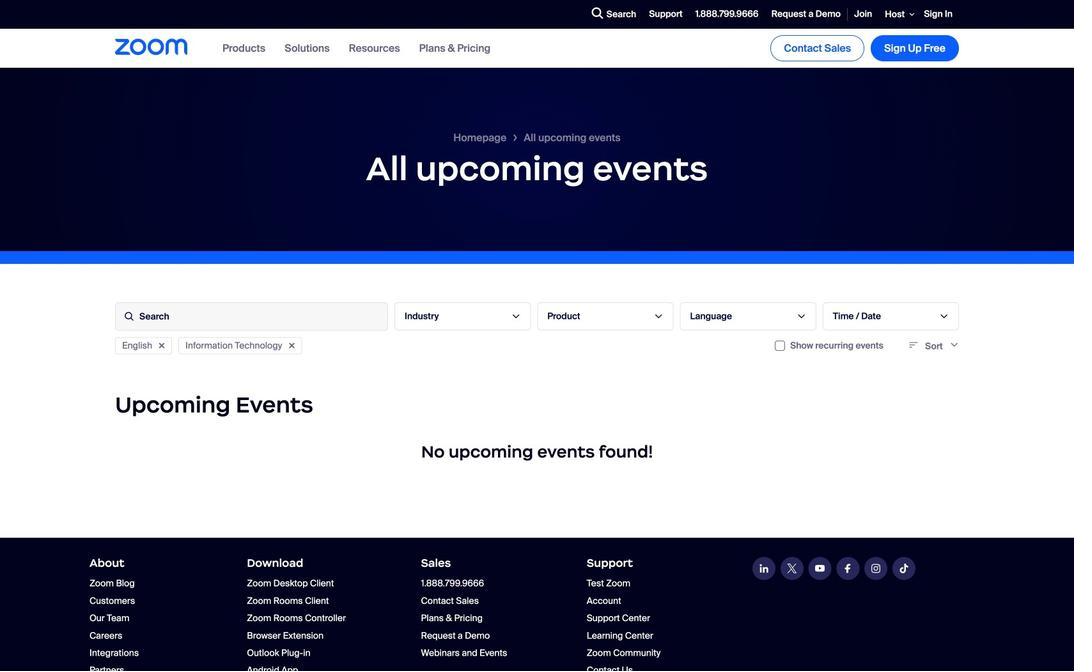 Task type: describe. For each thing, give the bounding box(es) containing it.
facebook image
[[845, 564, 851, 574]]

twitter image
[[787, 564, 797, 574]]

search image
[[592, 7, 603, 19]]

instagram image
[[871, 564, 881, 574]]

tiktok image
[[900, 564, 908, 574]]

Search field
[[115, 302, 388, 331]]

zoom logo image
[[115, 39, 187, 55]]

linkedin image
[[760, 564, 769, 573]]



Task type: locate. For each thing, give the bounding box(es) containing it.
youtube image
[[815, 565, 825, 572]]

search image
[[592, 7, 603, 19]]

None search field
[[545, 4, 589, 25]]



Task type: vqa. For each thing, say whether or not it's contained in the screenshot.
search box
yes



